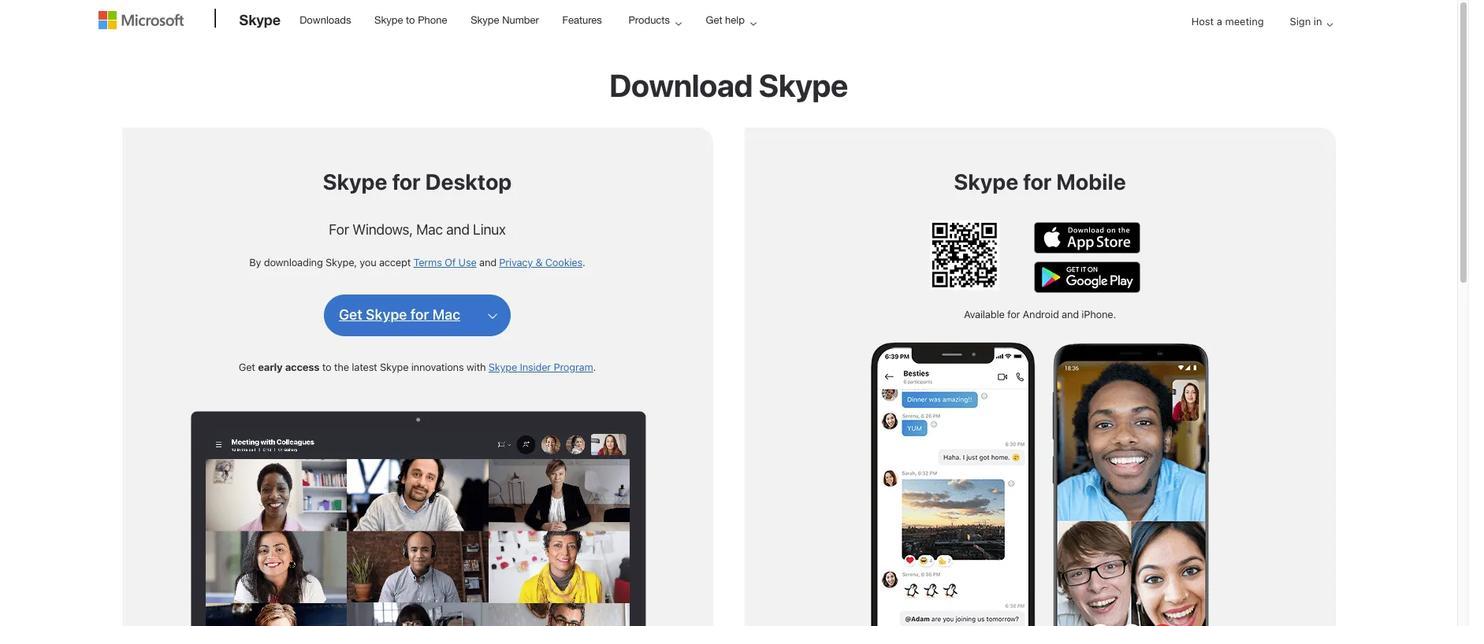 Task type: locate. For each thing, give the bounding box(es) containing it.
get up the the
[[339, 307, 363, 324]]

get for get skype for mac
[[339, 307, 363, 324]]

features
[[563, 14, 602, 26]]

for up for windows, mac and linux
[[392, 169, 421, 195]]

0 horizontal spatial get
[[239, 361, 255, 374]]

2 horizontal spatial and
[[1062, 308, 1080, 321]]

in
[[1314, 15, 1323, 28]]

. right insider at the bottom of page
[[593, 361, 596, 374]]

for for skype for desktop
[[392, 169, 421, 195]]

host a meeting
[[1192, 15, 1264, 28]]

0 vertical spatial mac
[[417, 222, 443, 238]]

to left phone
[[406, 14, 415, 26]]

menu bar containing host a meeting
[[98, 2, 1360, 83]]

2 vertical spatial and
[[1062, 308, 1080, 321]]

0 vertical spatial and
[[447, 222, 470, 238]]

for for available for android and iphone.
[[1008, 308, 1021, 321]]

get
[[706, 14, 723, 26], [339, 307, 363, 324], [239, 361, 255, 374]]

1 horizontal spatial .
[[593, 361, 596, 374]]

get early access to the latest skype innovations with skype insider program .
[[239, 361, 596, 374]]

skype number link
[[464, 1, 546, 39]]

1 vertical spatial and
[[479, 256, 497, 269]]

1 vertical spatial .
[[593, 361, 596, 374]]

1 horizontal spatial to
[[406, 14, 415, 26]]

0 vertical spatial .
[[583, 256, 586, 269]]

and left iphone.
[[1062, 308, 1080, 321]]

get left help
[[706, 14, 723, 26]]

1 horizontal spatial get
[[339, 307, 363, 324]]

1 horizontal spatial and
[[479, 256, 497, 269]]

mac
[[417, 222, 443, 238], [433, 307, 461, 324]]

skype
[[239, 11, 281, 28], [375, 14, 403, 26], [471, 14, 500, 26], [759, 66, 848, 103], [323, 169, 388, 195], [954, 169, 1019, 195], [366, 307, 407, 324], [380, 361, 409, 374], [489, 361, 517, 374]]

cookies
[[546, 256, 583, 269]]

download skype
[[610, 66, 848, 103]]

available
[[964, 308, 1005, 321]]

download skype through qr code image
[[930, 221, 1000, 290]]

and left linux
[[447, 222, 470, 238]]

downloads link
[[293, 1, 358, 39]]

. for privacy & cookies
[[583, 256, 586, 269]]

features link
[[556, 1, 609, 39]]

terms of use link
[[414, 256, 477, 269]]

get skype for mac
[[339, 307, 461, 324]]

1 vertical spatial get
[[339, 307, 363, 324]]

0 horizontal spatial .
[[583, 256, 586, 269]]

0 horizontal spatial to
[[322, 361, 332, 374]]

2 horizontal spatial get
[[706, 14, 723, 26]]

help
[[726, 14, 745, 26]]

get left early
[[239, 361, 255, 374]]

menu bar
[[98, 2, 1360, 83]]

&
[[536, 256, 543, 269]]

for
[[392, 169, 421, 195], [1024, 169, 1052, 195], [411, 307, 429, 324], [1008, 308, 1021, 321]]

skype insider program link
[[489, 361, 593, 374]]

sign in
[[1291, 15, 1323, 28]]

mac up terms
[[417, 222, 443, 238]]

to left the the
[[322, 361, 332, 374]]

get it on google play image
[[1034, 262, 1140, 293]]

get inside dropdown button
[[706, 14, 723, 26]]

to
[[406, 14, 415, 26], [322, 361, 332, 374]]

get help
[[706, 14, 745, 26]]

skype inside get skype for mac link
[[366, 307, 407, 324]]

sign in link
[[1278, 2, 1340, 42]]

0 vertical spatial get
[[706, 14, 723, 26]]

for left mobile
[[1024, 169, 1052, 195]]

sign
[[1291, 15, 1312, 28]]

and
[[447, 222, 470, 238], [479, 256, 497, 269], [1062, 308, 1080, 321]]

products
[[629, 14, 670, 26]]

accept
[[379, 256, 411, 269]]

meeting
[[1226, 15, 1264, 28]]

.
[[583, 256, 586, 269], [593, 361, 596, 374]]

downloading
[[264, 256, 323, 269]]

skype number
[[471, 14, 539, 26]]

. right the &
[[583, 256, 586, 269]]

0 vertical spatial to
[[406, 14, 415, 26]]

and right use
[[479, 256, 497, 269]]

0 horizontal spatial and
[[447, 222, 470, 238]]

mac up innovations
[[433, 307, 461, 324]]

windows,
[[353, 222, 413, 238]]

for left android
[[1008, 308, 1021, 321]]

for
[[329, 222, 349, 238]]

get help button
[[693, 1, 770, 39]]



Task type: vqa. For each thing, say whether or not it's contained in the screenshot.
The 
no



Task type: describe. For each thing, give the bounding box(es) containing it.
downloads
[[300, 14, 351, 26]]

and for available for android and iphone.
[[1062, 308, 1080, 321]]

insider
[[520, 361, 551, 374]]

skype to phone
[[375, 14, 448, 26]]

use
[[459, 256, 477, 269]]

skype inside "skype to phone" link
[[375, 14, 403, 26]]

latest
[[352, 361, 377, 374]]

terms
[[414, 256, 442, 269]]

host
[[1192, 15, 1215, 28]]

skype on mobile device image
[[871, 337, 1210, 627]]

the
[[334, 361, 349, 374]]

you
[[360, 256, 377, 269]]

mobile
[[1057, 169, 1127, 195]]

skype to phone link
[[368, 1, 455, 39]]

skype inside 'skype' "link"
[[239, 11, 281, 28]]

phone
[[418, 14, 448, 26]]

with
[[467, 361, 486, 374]]

download
[[610, 66, 753, 103]]

products button
[[615, 1, 695, 39]]

for windows, mac and linux
[[329, 222, 506, 238]]

skype for mobile
[[954, 169, 1127, 195]]

available for android and iphone.
[[964, 308, 1117, 321]]

skype,
[[326, 256, 357, 269]]

early
[[258, 361, 283, 374]]

1 vertical spatial to
[[322, 361, 332, 374]]

number
[[502, 14, 539, 26]]

linux
[[473, 222, 506, 238]]

desktop
[[426, 169, 512, 195]]

innovations
[[411, 361, 464, 374]]

android
[[1023, 308, 1060, 321]]

1 vertical spatial mac
[[433, 307, 461, 324]]

iphone.
[[1082, 308, 1117, 321]]

by
[[249, 256, 261, 269]]

host a meeting link
[[1179, 2, 1277, 42]]

access
[[285, 361, 320, 374]]

privacy
[[499, 256, 533, 269]]

skype for desktop
[[323, 169, 512, 195]]

get for get help
[[706, 14, 723, 26]]

a
[[1217, 15, 1223, 28]]

2 vertical spatial get
[[239, 361, 255, 374]]

skype link
[[231, 1, 289, 43]]

and for for windows, mac and linux
[[447, 222, 470, 238]]

skype inside skype number link
[[471, 14, 500, 26]]

of
[[445, 256, 456, 269]]

privacy & cookies link
[[499, 256, 583, 269]]

get skype for mac link
[[339, 306, 461, 325]]

microsoft image
[[98, 11, 183, 29]]

by downloading skype, you accept terms of use and privacy & cookies .
[[249, 256, 586, 269]]

for up get early access to the latest skype innovations with skype insider program .
[[411, 307, 429, 324]]

arrow down image
[[1321, 15, 1340, 34]]

download on the appstore image
[[1034, 222, 1140, 254]]

program
[[554, 361, 593, 374]]

for for skype for mobile
[[1024, 169, 1052, 195]]

. for skype insider program
[[593, 361, 596, 374]]



